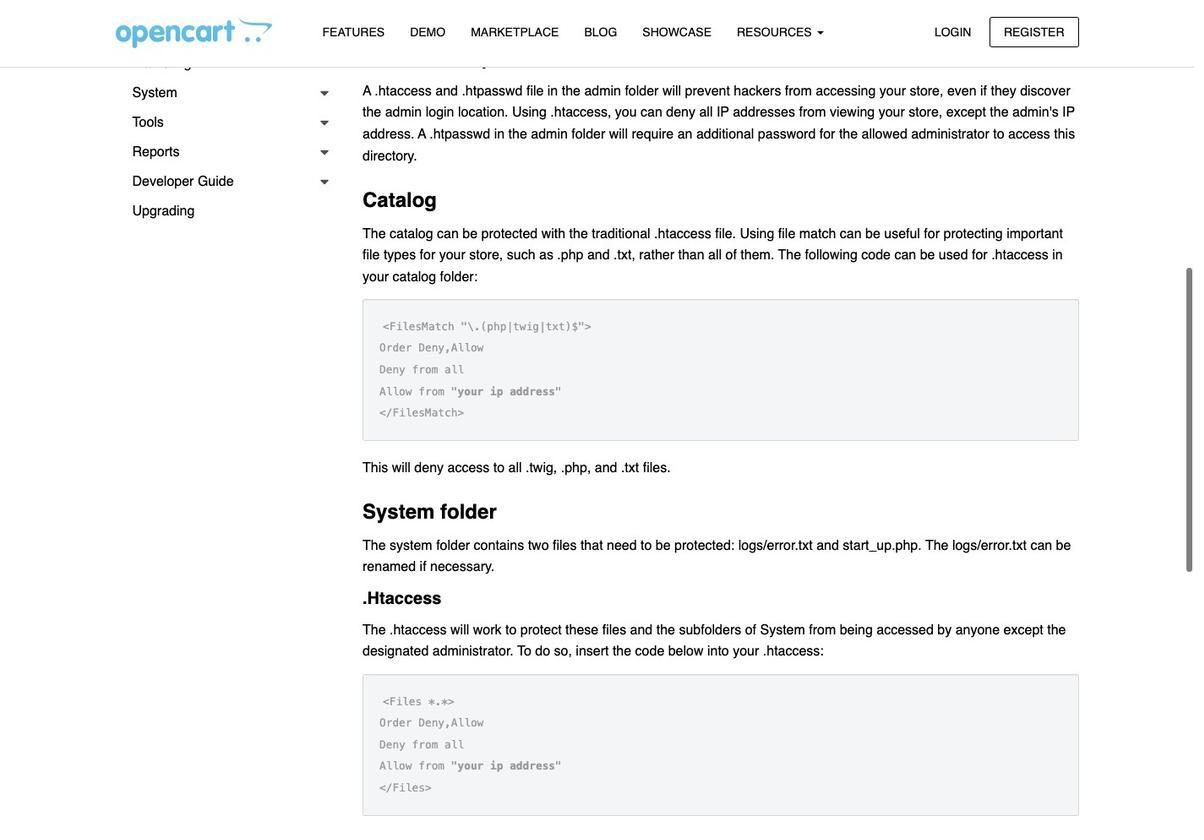 Task type: describe. For each thing, give the bounding box(es) containing it.
developer
[[132, 174, 194, 189]]

2 horizontal spatial file
[[778, 226, 796, 241]]

two
[[528, 538, 549, 554]]

this
[[1054, 127, 1075, 142]]

features
[[323, 25, 385, 39]]

files.
[[643, 461, 671, 476]]

match
[[800, 226, 836, 241]]

will right this
[[392, 461, 411, 476]]

the down the viewing
[[839, 127, 858, 142]]

deny inside a .htaccess and .htpasswd file in the admin folder will prevent hackers from accessing your store, even if they discover the admin login location. using .htaccess, you can deny all ip addresses from viewing your store, except the admin's ip address. a .htpasswd in the admin folder will require an additional password for the allowed administrator to access this directory.
[[666, 105, 696, 120]]

for inside a .htaccess and .htpasswd file in the admin folder will prevent hackers from accessing your store, even if they discover the admin login location. using .htaccess, you can deny all ip addresses from viewing your store, except the admin's ip address. a .htpasswd in the admin folder will require an additional password for the allowed administrator to access this directory.
[[820, 127, 836, 142]]

.htaccess up than
[[654, 226, 712, 241]]

register link
[[990, 16, 1079, 47]]

except inside the .htaccess will work to protect these files and the subfolders of system from being accessed by anyone except the designated administrator. to do so, insert the code below into your .htaccess:
[[1004, 623, 1044, 638]]

.php
[[557, 248, 584, 263]]

0 horizontal spatial access
[[448, 461, 490, 476]]

if inside "the system folder contains two files that need to be protected: logs/error.txt and start_up.php. the logs/error.txt can be renamed if necessary."
[[420, 560, 427, 575]]

using inside a .htaccess and .htpasswd file in the admin folder will prevent hackers from accessing your store, even if they discover the admin login location. using .htaccess, you can deny all ip addresses from viewing your store, except the admin's ip address. a .htpasswd in the admin folder will require an additional password for the allowed administrator to access this directory.
[[512, 105, 547, 120]]

login link
[[921, 16, 986, 47]]

sales
[[132, 26, 166, 41]]

tools link
[[115, 108, 337, 138]]

reports link
[[115, 138, 337, 167]]

accessing
[[816, 84, 876, 99]]

the right the anyone
[[1048, 623, 1066, 638]]

by
[[938, 623, 952, 638]]

0 vertical spatial .htpasswd
[[461, 50, 544, 70]]

reports
[[132, 145, 180, 160]]

this
[[363, 461, 388, 476]]

0 vertical spatial a
[[363, 84, 371, 99]]

0 vertical spatial in
[[548, 84, 558, 99]]

address.
[[363, 127, 415, 142]]

do
[[535, 645, 550, 660]]

.htaccess & .htpasswd
[[363, 50, 544, 70]]

code inside the catalog can be protected with the traditional .htaccess file. using file match can be useful for protecting important file types for your store, such as .php and .txt, rather than all of them. the following code can be used for .htaccess in your catalog folder:
[[862, 248, 891, 263]]

blog link
[[572, 18, 630, 47]]

folder:
[[440, 269, 478, 285]]

of inside the catalog can be protected with the traditional .htaccess file. using file match can be useful for protecting important file types for your store, such as .php and .txt, rather than all of them. the following code can be used for .htaccess in your catalog folder:
[[726, 248, 737, 263]]

can inside a .htaccess and .htpasswd file in the admin folder will prevent hackers from accessing your store, even if they discover the admin login location. using .htaccess, you can deny all ip addresses from viewing your store, except the admin's ip address. a .htpasswd in the admin folder will require an additional password for the allowed administrator to access this directory.
[[641, 105, 663, 120]]

system folder
[[363, 501, 497, 525]]

allow from " your ip address " for </filesmatch>
[[380, 385, 562, 398]]

and inside "the system folder contains two files that need to be protected: logs/error.txt and start_up.php. the logs/error.txt can be renamed if necessary."
[[817, 538, 839, 554]]

administrator.
[[433, 645, 514, 660]]

the up '.htaccess,'
[[562, 84, 581, 99]]

0 horizontal spatial in
[[494, 127, 505, 142]]

and inside the catalog can be protected with the traditional .htaccess file. using file match can be useful for protecting important file types for your store, such as .php and .txt, rather than all of them. the following code can be used for .htaccess in your catalog folder:
[[587, 248, 610, 263]]

the catalog can be protected with the traditional .htaccess file. using file match can be useful for protecting important file types for your store, such as .php and .txt, rather than all of them. the following code can be used for .htaccess in your catalog folder:
[[363, 226, 1063, 285]]

order for <filesmatch
[[380, 342, 412, 355]]

all inside the catalog can be protected with the traditional .htaccess file. using file match can be useful for protecting important file types for your store, such as .php and .txt, rather than all of them. the following code can be used for .htaccess in your catalog folder:
[[709, 248, 722, 263]]

1 vertical spatial .htpasswd
[[462, 84, 523, 99]]

.txt,
[[614, 248, 636, 263]]

will down you
[[609, 127, 628, 142]]

all inside a .htaccess and .htpasswd file in the admin folder will prevent hackers from accessing your store, even if they discover the admin login location. using .htaccess, you can deny all ip addresses from viewing your store, except the admin's ip address. a .htpasswd in the admin folder will require an additional password for the allowed administrator to access this directory.
[[700, 105, 713, 120]]

<filesmatch
[[383, 320, 455, 333]]

0 vertical spatial store,
[[910, 84, 944, 99]]

such
[[507, 248, 536, 263]]

blog
[[585, 25, 617, 39]]

<files *.*>
[[383, 695, 455, 708]]

</filesmatch>
[[380, 407, 464, 420]]

showcase
[[643, 25, 712, 39]]

deny for <filesmatch "\.(php|twig|txt)$">
[[380, 364, 406, 376]]

system link
[[115, 79, 337, 108]]

marketplace
[[471, 25, 559, 39]]

protected
[[481, 226, 538, 241]]

insert
[[576, 645, 609, 660]]

designated
[[363, 645, 429, 660]]

folder down '.htaccess,'
[[572, 127, 606, 142]]

1 horizontal spatial a
[[418, 127, 426, 142]]

demo
[[410, 25, 446, 39]]

used
[[939, 248, 968, 263]]

addresses
[[733, 105, 796, 120]]

.htaccess inside the .htaccess will work to protect these files and the subfolders of system from being accessed by anyone except the designated administrator. to do so, insert the code below into your .htaccess:
[[390, 623, 447, 638]]

the for the .htaccess will work to protect these files and the subfolders of system from being accessed by anyone except the designated administrator. to do so, insert the code below into your .htaccess:
[[363, 623, 386, 638]]

following
[[805, 248, 858, 263]]

order deny,allow for <files
[[380, 717, 484, 730]]

to left .twig,
[[493, 461, 505, 476]]

your inside the .htaccess will work to protect these files and the subfolders of system from being accessed by anyone except the designated administrator. to do so, insert the code below into your .htaccess:
[[733, 645, 759, 660]]

sales link
[[115, 19, 337, 49]]

<files
[[383, 695, 422, 708]]

demo link
[[397, 18, 458, 47]]

all down *.*>
[[445, 739, 464, 751]]

1 ip from the left
[[717, 105, 730, 120]]

marketing link
[[115, 49, 337, 79]]

files inside the .htaccess will work to protect these files and the subfolders of system from being accessed by anyone except the designated administrator. to do so, insert the code below into your .htaccess:
[[603, 623, 627, 638]]

system inside the .htaccess will work to protect these files and the subfolders of system from being accessed by anyone except the designated administrator. to do so, insert the code below into your .htaccess:
[[760, 623, 806, 638]]

can inside "the system folder contains two files that need to be protected: logs/error.txt and start_up.php. the logs/error.txt can be renamed if necessary."
[[1031, 538, 1053, 554]]

for right types
[[420, 248, 436, 263]]

a .htaccess and .htpasswd file in the admin folder will prevent hackers from accessing your store, even if they discover the admin login location. using .htaccess, you can deny all ip addresses from viewing your store, except the admin's ip address. a .htpasswd in the admin folder will require an additional password for the allowed administrator to access this directory.
[[363, 84, 1075, 164]]

need
[[607, 538, 637, 554]]

to inside a .htaccess and .htpasswd file in the admin folder will prevent hackers from accessing your store, even if they discover the admin login location. using .htaccess, you can deny all ip addresses from viewing your store, except the admin's ip address. a .htpasswd in the admin folder will require an additional password for the allowed administrator to access this directory.
[[994, 127, 1005, 142]]

tools
[[132, 115, 164, 130]]

they
[[991, 84, 1017, 99]]

necessary.
[[430, 560, 495, 575]]

administrator
[[912, 127, 990, 142]]

deny,allow for "\.(php|twig|txt)$">
[[419, 342, 484, 355]]

login
[[935, 25, 972, 38]]

file inside a .htaccess and .htpasswd file in the admin folder will prevent hackers from accessing your store, even if they discover the admin login location. using .htaccess, you can deny all ip addresses from viewing your store, except the admin's ip address. a .htpasswd in the admin folder will require an additional password for the allowed administrator to access this directory.
[[527, 84, 544, 99]]

the up address.
[[363, 105, 381, 120]]

will left prevent
[[663, 84, 681, 99]]

the right insert
[[613, 645, 632, 660]]

prevent
[[685, 84, 730, 99]]

an
[[678, 127, 693, 142]]

rather
[[639, 248, 675, 263]]

system for system folder
[[363, 501, 435, 525]]

protected:
[[675, 538, 735, 554]]

ip for </files>
[[490, 760, 503, 773]]

you
[[615, 105, 637, 120]]

0 vertical spatial catalog
[[390, 226, 433, 241]]

features link
[[310, 18, 397, 47]]

as
[[539, 248, 554, 263]]

system for system
[[132, 85, 177, 101]]

.htaccess,
[[551, 105, 612, 120]]

resources
[[737, 25, 815, 39]]

folder up contains
[[441, 501, 497, 525]]

the inside the catalog can be protected with the traditional .htaccess file. using file match can be useful for protecting important file types for your store, such as .php and .txt, rather than all of them. the following code can be used for .htaccess in your catalog folder:
[[569, 226, 588, 241]]

.php,
[[561, 461, 591, 476]]

"\.(php|twig|txt)$">
[[461, 320, 591, 333]]

register
[[1004, 25, 1065, 38]]

so,
[[554, 645, 572, 660]]

protect
[[521, 623, 562, 638]]

0 horizontal spatial admin
[[385, 105, 422, 120]]

.htaccess:
[[763, 645, 824, 660]]

the down they
[[990, 105, 1009, 120]]

the system folder contains two files that need to be protected: logs/error.txt and start_up.php. the logs/error.txt can be renamed if necessary.
[[363, 538, 1072, 575]]

the right them.
[[778, 248, 802, 263]]

file.
[[715, 226, 736, 241]]

.twig,
[[526, 461, 557, 476]]

&
[[444, 50, 457, 70]]

additional
[[697, 127, 754, 142]]

resources link
[[725, 18, 837, 47]]



Task type: vqa. For each thing, say whether or not it's contained in the screenshot.
top address
yes



Task type: locate. For each thing, give the bounding box(es) containing it.
"
[[451, 385, 458, 398], [556, 385, 562, 398], [451, 760, 458, 773], [556, 760, 562, 773]]

upgrading link
[[115, 197, 337, 227]]

2 deny from all from the top
[[380, 739, 464, 751]]

2 vertical spatial in
[[1053, 248, 1063, 263]]

start_up.php.
[[843, 538, 922, 554]]

in down location.
[[494, 127, 505, 142]]

1 vertical spatial files
[[603, 623, 627, 638]]

1 vertical spatial a
[[418, 127, 426, 142]]

the up renamed
[[363, 538, 386, 554]]

will up administrator.
[[451, 623, 469, 638]]

from inside the .htaccess will work to protect these files and the subfolders of system from being accessed by anyone except the designated administrator. to do so, insert the code below into your .htaccess:
[[809, 623, 836, 638]]

0 horizontal spatial logs/error.txt
[[739, 538, 813, 554]]

1 vertical spatial file
[[778, 226, 796, 241]]

access
[[1009, 127, 1051, 142], [448, 461, 490, 476]]

work
[[473, 623, 502, 638]]

0 vertical spatial allow from " your ip address "
[[380, 385, 562, 398]]

0 horizontal spatial files
[[553, 538, 577, 554]]

1 vertical spatial ip
[[490, 760, 503, 773]]

2 address from the top
[[510, 760, 556, 773]]

0 horizontal spatial deny
[[415, 461, 444, 476]]

a down login
[[418, 127, 426, 142]]

will inside the .htaccess will work to protect these files and the subfolders of system from being accessed by anyone except the designated administrator. to do so, insert the code below into your .htaccess:
[[451, 623, 469, 638]]

.htpasswd up location.
[[462, 84, 523, 99]]

.htpasswd down marketplace link
[[461, 50, 544, 70]]

if left they
[[981, 84, 987, 99]]

0 horizontal spatial except
[[947, 105, 987, 120]]

marketplace link
[[458, 18, 572, 47]]

0 vertical spatial file
[[527, 84, 544, 99]]

0 vertical spatial system
[[132, 85, 177, 101]]

for down protecting
[[972, 248, 988, 263]]

them.
[[741, 248, 775, 263]]

using right location.
[[512, 105, 547, 120]]

1 vertical spatial store,
[[909, 105, 943, 120]]

0 vertical spatial deny
[[666, 105, 696, 120]]

a
[[363, 84, 371, 99], [418, 127, 426, 142]]

code inside the .htaccess will work to protect these files and the subfolders of system from being accessed by anyone except the designated administrator. to do so, insert the code below into your .htaccess:
[[635, 645, 665, 660]]

code down useful
[[862, 248, 891, 263]]

code
[[862, 248, 891, 263], [635, 645, 665, 660]]

1 horizontal spatial using
[[740, 226, 775, 241]]

1 horizontal spatial files
[[603, 623, 627, 638]]

and up login
[[436, 84, 458, 99]]

admin down '.htaccess,'
[[531, 127, 568, 142]]

except right the anyone
[[1004, 623, 1044, 638]]

order down <filesmatch
[[380, 342, 412, 355]]

1 address from the top
[[510, 385, 556, 398]]

using up them.
[[740, 226, 775, 241]]

file left types
[[363, 248, 380, 263]]

.htaccess down 'demo' link
[[363, 50, 440, 70]]

2 deny,allow from the top
[[419, 717, 484, 730]]

access inside a .htaccess and .htpasswd file in the admin folder will prevent hackers from accessing your store, even if they discover the admin login location. using .htaccess, you can deny all ip addresses from viewing your store, except the admin's ip address. a .htpasswd in the admin folder will require an additional password for the allowed administrator to access this directory.
[[1009, 127, 1051, 142]]

to inside "the system folder contains two files that need to be protected: logs/error.txt and start_up.php. the logs/error.txt can be renamed if necessary."
[[641, 538, 652, 554]]

0 vertical spatial access
[[1009, 127, 1051, 142]]

deny down <filesmatch
[[380, 364, 406, 376]]

order deny,allow down *.*>
[[380, 717, 484, 730]]

ip up this
[[1063, 105, 1075, 120]]

the up below
[[657, 623, 675, 638]]

the up designated
[[363, 623, 386, 638]]

deny for <files *.*>
[[380, 739, 406, 751]]

in inside the catalog can be protected with the traditional .htaccess file. using file match can be useful for protecting important file types for your store, such as .php and .txt, rather than all of them. the following code can be used for .htaccess in your catalog folder:
[[1053, 248, 1063, 263]]

store, down protected
[[469, 248, 503, 263]]

access up system folder
[[448, 461, 490, 476]]

in down important at the top of the page
[[1053, 248, 1063, 263]]

system up the tools
[[132, 85, 177, 101]]

2 vertical spatial system
[[760, 623, 806, 638]]

protecting
[[944, 226, 1003, 241]]

1 horizontal spatial system
[[363, 501, 435, 525]]

folder
[[625, 84, 659, 99], [572, 127, 606, 142], [441, 501, 497, 525], [436, 538, 470, 554]]

2 horizontal spatial admin
[[585, 84, 621, 99]]

system up "system"
[[363, 501, 435, 525]]

a up address.
[[363, 84, 371, 99]]

file down marketplace link
[[527, 84, 544, 99]]

and inside the .htaccess will work to protect these files and the subfolders of system from being accessed by anyone except the designated administrator. to do so, insert the code below into your .htaccess:
[[630, 623, 653, 638]]

the
[[562, 84, 581, 99], [363, 105, 381, 120], [990, 105, 1009, 120], [509, 127, 527, 142], [839, 127, 858, 142], [569, 226, 588, 241], [657, 623, 675, 638], [1048, 623, 1066, 638], [613, 645, 632, 660]]

1 allow from " your ip address " from the top
[[380, 385, 562, 398]]

0 vertical spatial code
[[862, 248, 891, 263]]

.htaccess up designated
[[390, 623, 447, 638]]

deny from all for <filesmatch
[[380, 364, 464, 376]]

contains
[[474, 538, 524, 554]]

1 vertical spatial address
[[510, 760, 556, 773]]

the .htaccess will work to protect these files and the subfolders of system from being accessed by anyone except the designated administrator. to do so, insert the code below into your .htaccess:
[[363, 623, 1066, 660]]

types
[[384, 248, 416, 263]]

order for <files
[[380, 717, 412, 730]]

deny from all for <files
[[380, 739, 464, 751]]

guide
[[198, 174, 234, 189]]

2 deny from the top
[[380, 739, 406, 751]]

.txt
[[621, 461, 639, 476]]

store, inside the catalog can be protected with the traditional .htaccess file. using file match can be useful for protecting important file types for your store, such as .php and .txt, rather than all of them. the following code can be used for .htaccess in your catalog folder:
[[469, 248, 503, 263]]

to
[[517, 645, 532, 660]]

1 horizontal spatial admin
[[531, 127, 568, 142]]

order deny,allow down <filesmatch
[[380, 342, 484, 355]]

deny,allow down <filesmatch
[[419, 342, 484, 355]]

0 vertical spatial deny
[[380, 364, 406, 376]]

1 order deny,allow from the top
[[380, 342, 484, 355]]

1 vertical spatial code
[[635, 645, 665, 660]]

for down the viewing
[[820, 127, 836, 142]]

login
[[426, 105, 454, 120]]

0 vertical spatial if
[[981, 84, 987, 99]]

1 horizontal spatial of
[[745, 623, 757, 638]]

to right need
[[641, 538, 652, 554]]

system inside "link"
[[132, 85, 177, 101]]

0 vertical spatial address
[[510, 385, 556, 398]]

renamed
[[363, 560, 416, 575]]

even
[[948, 84, 977, 99]]

store, left even
[[910, 84, 944, 99]]

folder inside "the system folder contains two files that need to be protected: logs/error.txt and start_up.php. the logs/error.txt can be renamed if necessary."
[[436, 538, 470, 554]]

0 horizontal spatial system
[[132, 85, 177, 101]]

catalog up types
[[390, 226, 433, 241]]

in
[[548, 84, 558, 99], [494, 127, 505, 142], [1053, 248, 1063, 263]]

in up '.htaccess,'
[[548, 84, 558, 99]]

admin
[[585, 84, 621, 99], [385, 105, 422, 120], [531, 127, 568, 142]]

0 vertical spatial files
[[553, 538, 577, 554]]

code left below
[[635, 645, 665, 660]]

2 order deny,allow from the top
[[380, 717, 484, 730]]

for right useful
[[924, 226, 940, 241]]

2 logs/error.txt from the left
[[953, 538, 1027, 554]]

below
[[668, 645, 704, 660]]

0 vertical spatial deny,allow
[[419, 342, 484, 355]]

allow
[[380, 385, 412, 398], [380, 760, 412, 773]]

<filesmatch "\.(php|twig|txt)$">
[[383, 320, 591, 333]]

allow up </files>
[[380, 760, 412, 773]]

.htaccess
[[363, 590, 442, 609]]

0 vertical spatial using
[[512, 105, 547, 120]]

2 vertical spatial .htpasswd
[[430, 127, 491, 142]]

require
[[632, 127, 674, 142]]

</files>
[[380, 782, 432, 795]]

1 horizontal spatial if
[[981, 84, 987, 99]]

to down they
[[994, 127, 1005, 142]]

showcase link
[[630, 18, 725, 47]]

the up .php in the left of the page
[[569, 226, 588, 241]]

allow for </filesmatch>
[[380, 385, 412, 398]]

this will deny access to all .twig, .php, and .txt files.
[[363, 461, 671, 476]]

catalog
[[390, 226, 433, 241], [393, 269, 436, 285]]

location.
[[458, 105, 509, 120]]

deny from all down <files *.*>
[[380, 739, 464, 751]]

0 vertical spatial deny from all
[[380, 364, 464, 376]]

2 vertical spatial file
[[363, 248, 380, 263]]

and inside a .htaccess and .htpasswd file in the admin folder will prevent hackers from accessing your store, even if they discover the admin login location. using .htaccess, you can deny all ip addresses from viewing your store, except the admin's ip address. a .htpasswd in the admin folder will require an additional password for the allowed administrator to access this directory.
[[436, 84, 458, 99]]

admin's
[[1013, 105, 1059, 120]]

the inside the .htaccess will work to protect these files and the subfolders of system from being accessed by anyone except the designated administrator. to do so, insert the code below into your .htaccess:
[[363, 623, 386, 638]]

the right start_up.php.
[[926, 538, 949, 554]]

developer guide
[[132, 174, 234, 189]]

deny,allow for *.*>
[[419, 717, 484, 730]]

deny down '<files'
[[380, 739, 406, 751]]

1 vertical spatial order
[[380, 717, 412, 730]]

1 vertical spatial allow from " your ip address "
[[380, 760, 562, 773]]

be
[[463, 226, 478, 241], [866, 226, 881, 241], [920, 248, 935, 263], [656, 538, 671, 554], [1056, 538, 1072, 554]]

to right work
[[506, 623, 517, 638]]

0 vertical spatial order deny,allow
[[380, 342, 484, 355]]

than
[[678, 248, 705, 263]]

0 horizontal spatial using
[[512, 105, 547, 120]]

admin up '.htaccess,'
[[585, 84, 621, 99]]

1 ip from the top
[[490, 385, 503, 398]]

all down prevent
[[700, 105, 713, 120]]

.htaccess inside a .htaccess and .htpasswd file in the admin folder will prevent hackers from accessing your store, even if they discover the admin login location. using .htaccess, you can deny all ip addresses from viewing your store, except the admin's ip address. a .htpasswd in the admin folder will require an additional password for the allowed administrator to access this directory.
[[375, 84, 432, 99]]

0 vertical spatial except
[[947, 105, 987, 120]]

1 horizontal spatial access
[[1009, 127, 1051, 142]]

1 allow from the top
[[380, 385, 412, 398]]

1 order from the top
[[380, 342, 412, 355]]

1 vertical spatial deny
[[380, 739, 406, 751]]

2 horizontal spatial system
[[760, 623, 806, 638]]

system up .htaccess:
[[760, 623, 806, 638]]

1 vertical spatial catalog
[[393, 269, 436, 285]]

1 vertical spatial of
[[745, 623, 757, 638]]

catalog
[[363, 189, 437, 212]]

the for the system folder contains two files that need to be protected: logs/error.txt and start_up.php. the logs/error.txt can be renamed if necessary.
[[363, 538, 386, 554]]

file left match
[[778, 226, 796, 241]]

useful
[[885, 226, 921, 241]]

all right than
[[709, 248, 722, 263]]

system
[[390, 538, 433, 554]]

2 ip from the left
[[1063, 105, 1075, 120]]

using inside the catalog can be protected with the traditional .htaccess file. using file match can be useful for protecting important file types for your store, such as .php and .txt, rather than all of them. the following code can be used for .htaccess in your catalog folder:
[[740, 226, 775, 241]]

0 vertical spatial order
[[380, 342, 412, 355]]

deny,allow
[[419, 342, 484, 355], [419, 717, 484, 730]]

1 vertical spatial deny
[[415, 461, 444, 476]]

store, up administrator
[[909, 105, 943, 120]]

file
[[527, 84, 544, 99], [778, 226, 796, 241], [363, 248, 380, 263]]

if inside a .htaccess and .htpasswd file in the admin folder will prevent hackers from accessing your store, even if they discover the admin login location. using .htaccess, you can deny all ip addresses from viewing your store, except the admin's ip address. a .htpasswd in the admin folder will require an additional password for the allowed administrator to access this directory.
[[981, 84, 987, 99]]

logs/error.txt
[[739, 538, 813, 554], [953, 538, 1027, 554]]

accessed
[[877, 623, 934, 638]]

deny
[[380, 364, 406, 376], [380, 739, 406, 751]]

ip up additional
[[717, 105, 730, 120]]

0 vertical spatial allow
[[380, 385, 412, 398]]

subfolders
[[679, 623, 742, 638]]

.htpasswd down login
[[430, 127, 491, 142]]

and left .txt, at the right of the page
[[587, 248, 610, 263]]

1 horizontal spatial except
[[1004, 623, 1044, 638]]

the for the catalog can be protected with the traditional .htaccess file. using file match can be useful for protecting important file types for your store, such as .php and .txt, rather than all of them. the following code can be used for .htaccess in your catalog folder:
[[363, 226, 386, 241]]

order deny,allow for <filesmatch
[[380, 342, 484, 355]]

allow from " your ip address " up </filesmatch>
[[380, 385, 562, 398]]

upgrading
[[132, 204, 195, 219]]

1 vertical spatial if
[[420, 560, 427, 575]]

discover
[[1021, 84, 1071, 99]]

admin up address.
[[385, 105, 422, 120]]

2 allow from the top
[[380, 760, 412, 773]]

if down "system"
[[420, 560, 427, 575]]

1 vertical spatial order deny,allow
[[380, 717, 484, 730]]

opencart - open source shopping cart solution image
[[115, 18, 272, 48]]

developer guide link
[[115, 167, 337, 197]]

0 horizontal spatial of
[[726, 248, 737, 263]]

and left start_up.php.
[[817, 538, 839, 554]]

viewing
[[830, 105, 875, 120]]

0 horizontal spatial a
[[363, 84, 371, 99]]

ip
[[717, 105, 730, 120], [1063, 105, 1075, 120]]

files inside "the system folder contains two files that need to be protected: logs/error.txt and start_up.php. the logs/error.txt can be renamed if necessary."
[[553, 538, 577, 554]]

of inside the .htaccess will work to protect these files and the subfolders of system from being accessed by anyone except the designated administrator. to do so, insert the code below into your .htaccess:
[[745, 623, 757, 638]]

1 horizontal spatial ip
[[1063, 105, 1075, 120]]

.htpasswd
[[461, 50, 544, 70], [462, 84, 523, 99], [430, 127, 491, 142]]

0 horizontal spatial if
[[420, 560, 427, 575]]

with
[[542, 226, 566, 241]]

order down '<files'
[[380, 717, 412, 730]]

order
[[380, 342, 412, 355], [380, 717, 412, 730]]

except down even
[[947, 105, 987, 120]]

ip for </filesmatch>
[[490, 385, 503, 398]]

0 horizontal spatial code
[[635, 645, 665, 660]]

except inside a .htaccess and .htpasswd file in the admin folder will prevent hackers from accessing your store, even if they discover the admin login location. using .htaccess, you can deny all ip addresses from viewing your store, except the admin's ip address. a .htpasswd in the admin folder will require an additional password for the allowed administrator to access this directory.
[[947, 105, 987, 120]]

folder up necessary.
[[436, 538, 470, 554]]

of right subfolders at the right of the page
[[745, 623, 757, 638]]

address for </files>
[[510, 760, 556, 773]]

1 logs/error.txt from the left
[[739, 538, 813, 554]]

all left .twig,
[[509, 461, 522, 476]]

address for </filesmatch>
[[510, 385, 556, 398]]

0 horizontal spatial ip
[[717, 105, 730, 120]]

1 vertical spatial deny,allow
[[419, 717, 484, 730]]

allow from " your ip address " for </files>
[[380, 760, 562, 773]]

deny from all up </filesmatch>
[[380, 364, 464, 376]]

the up types
[[363, 226, 386, 241]]

1 vertical spatial access
[[448, 461, 490, 476]]

2 horizontal spatial in
[[1053, 248, 1063, 263]]

2 ip from the top
[[490, 760, 503, 773]]

1 vertical spatial system
[[363, 501, 435, 525]]

ip
[[490, 385, 503, 398], [490, 760, 503, 773]]

deny,allow down *.*>
[[419, 717, 484, 730]]

and right these
[[630, 623, 653, 638]]

0 horizontal spatial file
[[363, 248, 380, 263]]

all up </filesmatch>
[[445, 364, 464, 376]]

deny from all
[[380, 364, 464, 376], [380, 739, 464, 751]]

files up insert
[[603, 623, 627, 638]]

1 horizontal spatial file
[[527, 84, 544, 99]]

and left .txt
[[595, 461, 618, 476]]

allow for </files>
[[380, 760, 412, 773]]

files
[[553, 538, 577, 554], [603, 623, 627, 638]]

1 vertical spatial using
[[740, 226, 775, 241]]

1 horizontal spatial code
[[862, 248, 891, 263]]

access down admin's at top
[[1009, 127, 1051, 142]]

catalog down types
[[393, 269, 436, 285]]

.htaccess down important at the top of the page
[[992, 248, 1049, 263]]

to inside the .htaccess will work to protect these files and the subfolders of system from being accessed by anyone except the designated administrator. to do so, insert the code below into your .htaccess:
[[506, 623, 517, 638]]

except
[[947, 105, 987, 120], [1004, 623, 1044, 638]]

address
[[510, 385, 556, 398], [510, 760, 556, 773]]

into
[[708, 645, 729, 660]]

1 vertical spatial deny from all
[[380, 739, 464, 751]]

deny up system folder
[[415, 461, 444, 476]]

1 horizontal spatial deny
[[666, 105, 696, 120]]

1 vertical spatial allow
[[380, 760, 412, 773]]

2 vertical spatial store,
[[469, 248, 503, 263]]

the
[[363, 226, 386, 241], [778, 248, 802, 263], [363, 538, 386, 554], [926, 538, 949, 554], [363, 623, 386, 638]]

anyone
[[956, 623, 1000, 638]]

1 deny from the top
[[380, 364, 406, 376]]

files right two at the left of page
[[553, 538, 577, 554]]

1 deny,allow from the top
[[419, 342, 484, 355]]

2 order from the top
[[380, 717, 412, 730]]

0 vertical spatial of
[[726, 248, 737, 263]]

2 allow from " your ip address " from the top
[[380, 760, 562, 773]]

.htaccess up login
[[375, 84, 432, 99]]

being
[[840, 623, 873, 638]]

1 vertical spatial except
[[1004, 623, 1044, 638]]

important
[[1007, 226, 1063, 241]]

1 horizontal spatial logs/error.txt
[[953, 538, 1027, 554]]

allow from " your ip address " up </files>
[[380, 760, 562, 773]]

1 horizontal spatial in
[[548, 84, 558, 99]]

0 vertical spatial ip
[[490, 385, 503, 398]]

of down file. on the right of the page
[[726, 248, 737, 263]]

the down location.
[[509, 127, 527, 142]]

1 deny from all from the top
[[380, 364, 464, 376]]

1 vertical spatial admin
[[385, 105, 422, 120]]

folder up you
[[625, 84, 659, 99]]

that
[[581, 538, 603, 554]]

your
[[880, 84, 906, 99], [879, 105, 905, 120], [439, 248, 466, 263], [363, 269, 389, 285], [458, 385, 484, 398], [733, 645, 759, 660], [458, 760, 484, 773]]

deny up an
[[666, 105, 696, 120]]

allow up </filesmatch>
[[380, 385, 412, 398]]

1 vertical spatial in
[[494, 127, 505, 142]]

0 vertical spatial admin
[[585, 84, 621, 99]]

2 vertical spatial admin
[[531, 127, 568, 142]]

*.*>
[[429, 695, 455, 708]]



